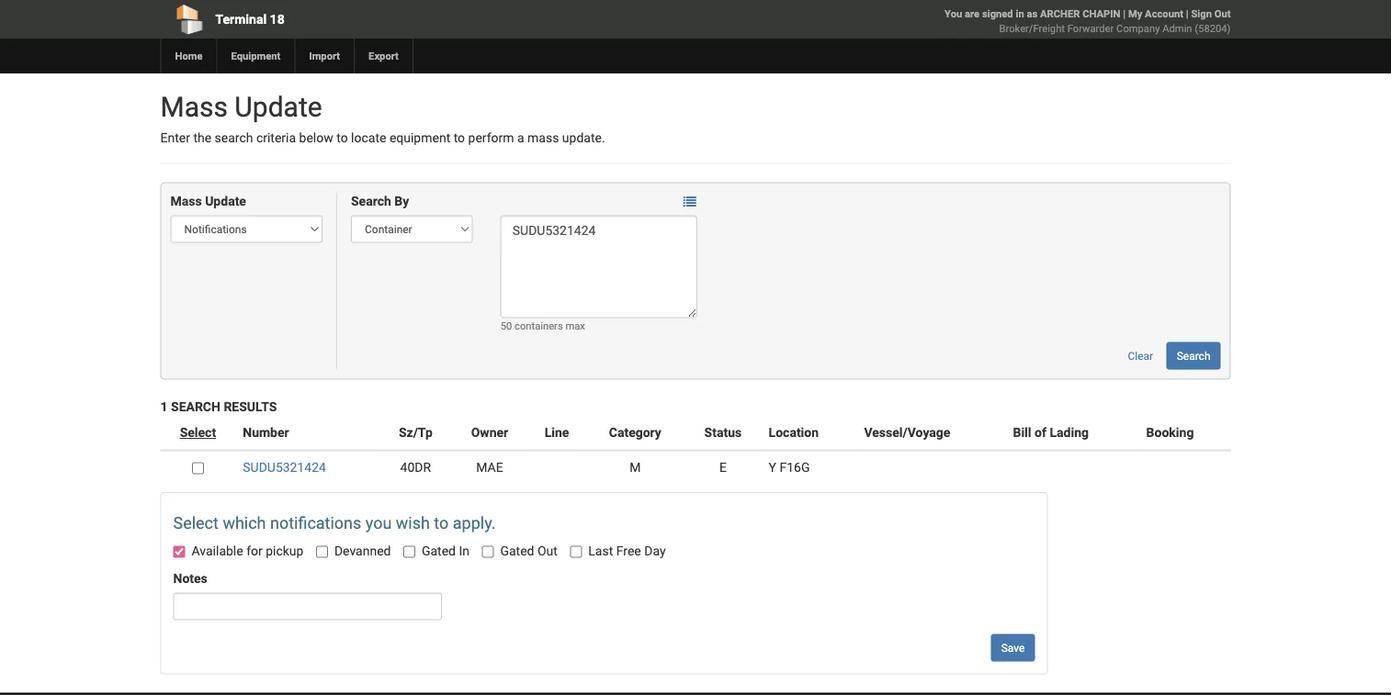 Task type: vqa. For each thing, say whether or not it's contained in the screenshot.
SUDU5321424 text box
yes



Task type: locate. For each thing, give the bounding box(es) containing it.
of
[[1035, 426, 1047, 441]]

search
[[351, 194, 391, 209], [1177, 350, 1211, 363], [171, 400, 221, 415]]

1 vertical spatial mass
[[171, 194, 202, 209]]

select for select which notifications you wish to apply.
[[173, 514, 219, 533]]

mass
[[160, 91, 228, 123], [171, 194, 202, 209]]

apply.
[[453, 514, 496, 533]]

select
[[180, 426, 216, 441], [173, 514, 219, 533]]

None checkbox
[[173, 547, 185, 558], [316, 547, 328, 558], [482, 547, 494, 558], [570, 547, 582, 558], [173, 547, 185, 558], [316, 547, 328, 558], [482, 547, 494, 558], [570, 547, 582, 558]]

1 gated from the left
[[422, 544, 456, 559]]

to right the below
[[337, 131, 348, 146]]

search left by
[[351, 194, 391, 209]]

location
[[769, 426, 819, 441]]

broker/freight
[[1000, 23, 1065, 34]]

vessel/voyage
[[865, 426, 951, 441]]

account
[[1146, 8, 1184, 20]]

sign
[[1192, 8, 1212, 20]]

1 horizontal spatial gated
[[501, 544, 535, 559]]

mass update
[[171, 194, 246, 209]]

to right wish
[[434, 514, 449, 533]]

sudu5321424
[[243, 460, 326, 476]]

bill of lading
[[1014, 426, 1089, 441]]

sz/tp
[[399, 426, 433, 441]]

bill
[[1014, 426, 1032, 441]]

(58204)
[[1195, 23, 1231, 34]]

update inside "mass update enter the search criteria below to locate equipment to perform a mass update."
[[235, 91, 322, 123]]

out left last
[[538, 544, 558, 559]]

forwarder
[[1068, 23, 1114, 34]]

to
[[337, 131, 348, 146], [454, 131, 465, 146], [434, 514, 449, 533]]

2 horizontal spatial to
[[454, 131, 465, 146]]

category
[[609, 426, 662, 441]]

| left my
[[1124, 8, 1126, 20]]

50 containers max
[[501, 320, 586, 332]]

out up (58204)
[[1215, 8, 1231, 20]]

1 | from the left
[[1124, 8, 1126, 20]]

search inside button
[[1177, 350, 1211, 363]]

my
[[1129, 8, 1143, 20]]

gated
[[422, 544, 456, 559], [501, 544, 535, 559]]

1 horizontal spatial search
[[351, 194, 391, 209]]

gated for gated in
[[422, 544, 456, 559]]

search right clear button
[[1177, 350, 1211, 363]]

export link
[[354, 39, 413, 74]]

SUDU5321424 text field
[[501, 215, 698, 318]]

out
[[1215, 8, 1231, 20], [538, 544, 558, 559]]

1 vertical spatial out
[[538, 544, 558, 559]]

chapin
[[1083, 8, 1121, 20]]

2 horizontal spatial search
[[1177, 350, 1211, 363]]

terminal 18
[[216, 11, 285, 27]]

notes
[[173, 572, 208, 587]]

signed
[[983, 8, 1014, 20]]

0 horizontal spatial |
[[1124, 8, 1126, 20]]

mass for mass update enter the search criteria below to locate equipment to perform a mass update.
[[160, 91, 228, 123]]

search by
[[351, 194, 409, 209]]

gated in
[[422, 544, 470, 559]]

home link
[[160, 39, 216, 74]]

update for mass update enter the search criteria below to locate equipment to perform a mass update.
[[235, 91, 322, 123]]

available
[[192, 544, 243, 559]]

owner
[[471, 426, 509, 441]]

update down search
[[205, 194, 246, 209]]

0 horizontal spatial search
[[171, 400, 221, 415]]

0 vertical spatial select
[[180, 426, 216, 441]]

mass up the
[[160, 91, 228, 123]]

y f16g
[[769, 460, 810, 476]]

update up the criteria
[[235, 91, 322, 123]]

0 vertical spatial mass
[[160, 91, 228, 123]]

select up available
[[173, 514, 219, 533]]

f16g
[[780, 460, 810, 476]]

booking
[[1147, 426, 1195, 441]]

last free day
[[589, 544, 666, 559]]

in
[[1016, 8, 1025, 20]]

|
[[1124, 8, 1126, 20], [1187, 8, 1189, 20]]

in
[[459, 544, 470, 559]]

mass down enter
[[171, 194, 202, 209]]

gated left in
[[422, 544, 456, 559]]

search button
[[1167, 342, 1221, 370]]

1 vertical spatial search
[[1177, 350, 1211, 363]]

y
[[769, 460, 777, 476]]

max
[[566, 320, 586, 332]]

search
[[215, 131, 253, 146]]

50
[[501, 320, 512, 332]]

status
[[705, 426, 742, 441]]

you
[[366, 514, 392, 533]]

select down 1 search results
[[180, 426, 216, 441]]

update.
[[562, 131, 605, 146]]

clear button
[[1118, 342, 1164, 370]]

0 horizontal spatial gated
[[422, 544, 456, 559]]

which
[[223, 514, 266, 533]]

0 vertical spatial out
[[1215, 8, 1231, 20]]

search right 1
[[171, 400, 221, 415]]

1 vertical spatial select
[[173, 514, 219, 533]]

0 horizontal spatial out
[[538, 544, 558, 559]]

m
[[630, 460, 641, 476]]

gated right in
[[501, 544, 535, 559]]

to left perform
[[454, 131, 465, 146]]

0 vertical spatial search
[[351, 194, 391, 209]]

show list image
[[684, 196, 697, 209]]

clear
[[1128, 350, 1154, 363]]

select which notifications you wish to apply.
[[173, 514, 496, 533]]

locate
[[351, 131, 386, 146]]

1 horizontal spatial |
[[1187, 8, 1189, 20]]

archer
[[1041, 8, 1081, 20]]

1 horizontal spatial out
[[1215, 8, 1231, 20]]

| left sign
[[1187, 8, 1189, 20]]

2 gated from the left
[[501, 544, 535, 559]]

0 vertical spatial update
[[235, 91, 322, 123]]

below
[[299, 131, 333, 146]]

2 vertical spatial search
[[171, 400, 221, 415]]

None checkbox
[[192, 463, 204, 475], [404, 547, 415, 558], [192, 463, 204, 475], [404, 547, 415, 558]]

0 horizontal spatial to
[[337, 131, 348, 146]]

enter
[[160, 131, 190, 146]]

1 search results
[[160, 400, 277, 415]]

1 vertical spatial update
[[205, 194, 246, 209]]

mass inside "mass update enter the search criteria below to locate equipment to perform a mass update."
[[160, 91, 228, 123]]

the
[[193, 131, 212, 146]]

sudu5321424 link
[[243, 460, 326, 476]]

pickup
[[266, 544, 304, 559]]



Task type: describe. For each thing, give the bounding box(es) containing it.
notifications
[[270, 514, 362, 533]]

search for search
[[1177, 350, 1211, 363]]

last
[[589, 544, 613, 559]]

number
[[243, 426, 289, 441]]

my account link
[[1129, 8, 1184, 20]]

terminal 18 link
[[160, 0, 591, 39]]

out inside the you are signed in as archer chapin | my account | sign out broker/freight forwarder company admin (58204)
[[1215, 8, 1231, 20]]

equipment
[[390, 131, 451, 146]]

1
[[160, 400, 168, 415]]

export
[[369, 50, 399, 62]]

2 | from the left
[[1187, 8, 1189, 20]]

mass update enter the search criteria below to locate equipment to perform a mass update.
[[160, 91, 605, 146]]

sign out link
[[1192, 8, 1231, 20]]

Notes text field
[[173, 593, 442, 621]]

by
[[395, 194, 409, 209]]

line
[[545, 426, 569, 441]]

save button
[[992, 635, 1035, 662]]

mae
[[476, 460, 503, 476]]

terminal
[[216, 11, 267, 27]]

available for pickup
[[192, 544, 304, 559]]

gated for gated out
[[501, 544, 535, 559]]

mass
[[528, 131, 559, 146]]

gated out
[[501, 544, 558, 559]]

criteria
[[256, 131, 296, 146]]

as
[[1027, 8, 1038, 20]]

1 horizontal spatial to
[[434, 514, 449, 533]]

equipment
[[231, 50, 281, 62]]

containers
[[515, 320, 563, 332]]

wish
[[396, 514, 430, 533]]

devanned
[[335, 544, 391, 559]]

a
[[518, 131, 525, 146]]

update for mass update
[[205, 194, 246, 209]]

free
[[617, 544, 641, 559]]

save
[[1002, 642, 1025, 655]]

admin
[[1163, 23, 1193, 34]]

for
[[246, 544, 263, 559]]

search for search by
[[351, 194, 391, 209]]

import
[[309, 50, 340, 62]]

results
[[224, 400, 277, 415]]

perform
[[468, 131, 514, 146]]

select for select
[[180, 426, 216, 441]]

company
[[1117, 23, 1161, 34]]

18
[[270, 11, 285, 27]]

import link
[[295, 39, 354, 74]]

equipment link
[[216, 39, 295, 74]]

40dr
[[400, 460, 431, 476]]

home
[[175, 50, 203, 62]]

lading
[[1050, 426, 1089, 441]]

e
[[720, 460, 727, 476]]

day
[[645, 544, 666, 559]]

you are signed in as archer chapin | my account | sign out broker/freight forwarder company admin (58204)
[[945, 8, 1231, 34]]

are
[[965, 8, 980, 20]]

you
[[945, 8, 963, 20]]

mass for mass update
[[171, 194, 202, 209]]



